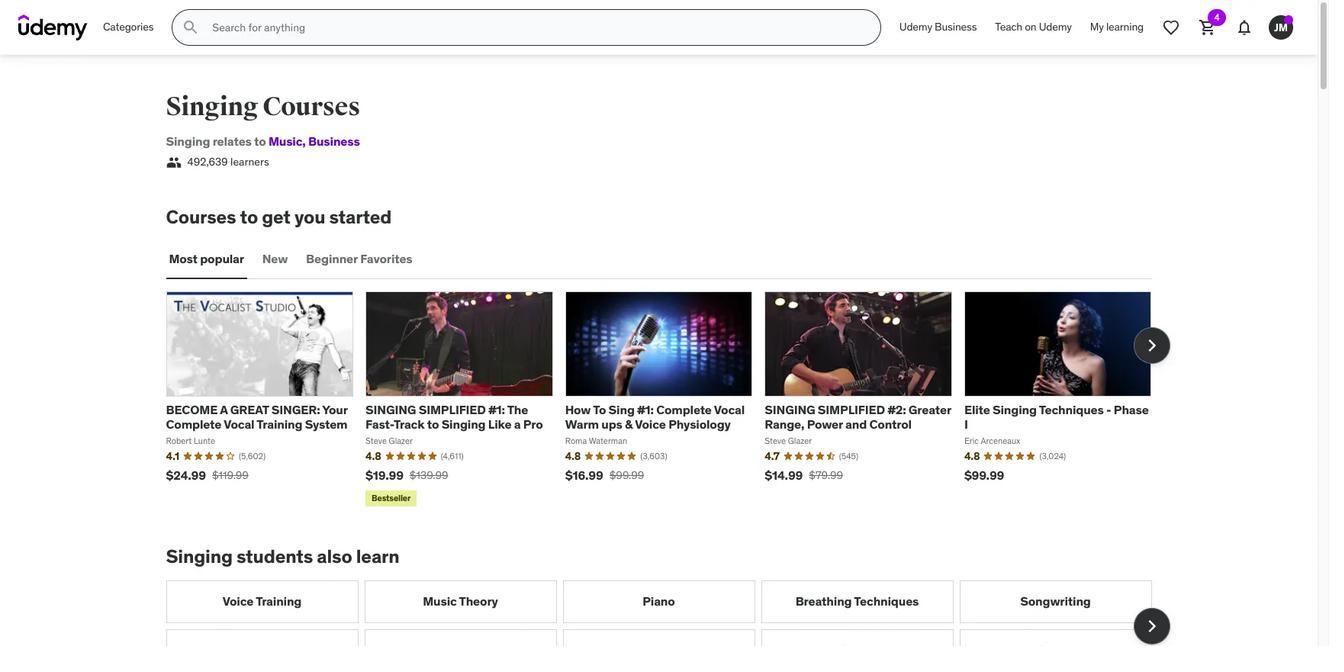 Task type: describe. For each thing, give the bounding box(es) containing it.
your
[[322, 402, 347, 417]]

singing courses
[[166, 91, 360, 123]]

0 vertical spatial business
[[935, 20, 977, 34]]

beginner favorites
[[306, 251, 412, 267]]

0 vertical spatial to
[[254, 134, 266, 149]]

you
[[294, 205, 325, 229]]

carousel element containing become a great singer: your complete vocal training system
[[166, 291, 1170, 510]]

my
[[1090, 20, 1104, 34]]

singing for range,
[[765, 402, 815, 417]]

singing students also learn
[[166, 545, 399, 568]]

0 horizontal spatial business
[[308, 134, 360, 149]]

singing inside elite singing techniques - phase i
[[993, 402, 1037, 417]]

a
[[514, 417, 521, 432]]

jm link
[[1263, 9, 1299, 46]]

started
[[329, 205, 392, 229]]

elite
[[964, 402, 990, 417]]

greater
[[909, 402, 951, 417]]

teach on udemy link
[[986, 9, 1081, 46]]

get
[[262, 205, 291, 229]]

singing simplified #1: the fast-track to singing like a pro link
[[366, 402, 543, 432]]

next image for piano
[[1139, 614, 1164, 638]]

#1: inside how to sing #1: complete vocal warm ups & voice physiology
[[637, 402, 654, 417]]

how
[[565, 402, 591, 417]]

popular
[[200, 251, 244, 267]]

voice training link
[[166, 580, 358, 623]]

complete inside become a great singer: your complete vocal training system
[[166, 417, 221, 432]]

udemy image
[[18, 14, 88, 40]]

most
[[169, 251, 197, 267]]

to inside singing simplified #1: the fast-track to singing like a pro
[[427, 417, 439, 432]]

business link
[[302, 134, 360, 149]]

breathing
[[796, 594, 852, 609]]

singing simplified #2: greater range, power and control
[[765, 402, 951, 432]]

1 vertical spatial training
[[256, 594, 302, 609]]

singer:
[[271, 402, 320, 417]]

vocal inside how to sing #1: complete vocal warm ups & voice physiology
[[714, 402, 745, 417]]

492,639 learners
[[187, 155, 269, 169]]

become a great singer: your complete vocal training system link
[[166, 402, 347, 432]]

beginner favorites button
[[303, 241, 415, 278]]

control
[[869, 417, 912, 432]]

how to sing #1: complete vocal warm ups & voice physiology
[[565, 402, 745, 432]]

new button
[[259, 241, 291, 278]]

system
[[305, 417, 347, 432]]

a
[[220, 402, 228, 417]]

jm
[[1274, 20, 1288, 34]]

1 vertical spatial music
[[423, 594, 457, 609]]

music theory link
[[364, 580, 557, 623]]

sing
[[609, 402, 635, 417]]

submit search image
[[182, 18, 200, 37]]

elite singing techniques - phase i link
[[964, 402, 1149, 432]]

singing simplified #2: greater range, power and control link
[[765, 402, 951, 432]]

4 link
[[1189, 9, 1226, 46]]

relates
[[213, 134, 252, 149]]

also
[[317, 545, 352, 568]]

1 vertical spatial techniques
[[854, 594, 919, 609]]

like
[[488, 417, 511, 432]]

to
[[593, 402, 606, 417]]

complete inside how to sing #1: complete vocal warm ups & voice physiology
[[656, 402, 712, 417]]

0 horizontal spatial voice
[[223, 594, 254, 609]]

track
[[394, 417, 424, 432]]

my learning
[[1090, 20, 1144, 34]]

ups
[[601, 417, 622, 432]]

the
[[507, 402, 528, 417]]

you have alerts image
[[1284, 15, 1293, 24]]

how to sing #1: complete vocal warm ups & voice physiology link
[[565, 402, 745, 432]]

singing relates to music business
[[166, 134, 360, 149]]

492,639
[[187, 155, 228, 169]]

&
[[625, 417, 633, 432]]

piano link
[[563, 580, 755, 623]]

categories button
[[94, 9, 163, 46]]

singing for singing courses
[[166, 91, 258, 123]]

wishlist image
[[1162, 18, 1180, 37]]

singing for fast-
[[366, 402, 416, 417]]

courses to get you started
[[166, 205, 392, 229]]

4
[[1214, 11, 1220, 23]]

theory
[[459, 594, 498, 609]]

next image for elite singing techniques - phase i
[[1139, 334, 1164, 358]]

voice training
[[223, 594, 302, 609]]

breathing techniques
[[796, 594, 919, 609]]

students
[[237, 545, 313, 568]]

categories
[[103, 20, 154, 34]]

Search for anything text field
[[209, 14, 862, 40]]

pro
[[523, 417, 543, 432]]

simplified for and
[[818, 402, 885, 417]]

techniques inside elite singing techniques - phase i
[[1039, 402, 1104, 417]]



Task type: vqa. For each thing, say whether or not it's contained in the screenshot.
Analyst for Data Analyst
no



Task type: locate. For each thing, give the bounding box(es) containing it.
0 horizontal spatial techniques
[[854, 594, 919, 609]]

songwriting
[[1020, 594, 1091, 609]]

learn
[[356, 545, 399, 568]]

0 horizontal spatial simplified
[[419, 402, 486, 417]]

music link
[[269, 134, 302, 149]]

2 vertical spatial to
[[427, 417, 439, 432]]

power
[[807, 417, 843, 432]]

1 horizontal spatial voice
[[635, 417, 666, 432]]

0 horizontal spatial udemy
[[899, 20, 932, 34]]

0 vertical spatial carousel element
[[166, 291, 1170, 510]]

1 horizontal spatial complete
[[656, 402, 712, 417]]

1 horizontal spatial techniques
[[1039, 402, 1104, 417]]

1 horizontal spatial music
[[423, 594, 457, 609]]

great
[[230, 402, 269, 417]]

vocal left range,
[[714, 402, 745, 417]]

voice down students
[[223, 594, 254, 609]]

1 horizontal spatial #1:
[[637, 402, 654, 417]]

songwriting link
[[959, 580, 1152, 623]]

carousel element
[[166, 291, 1170, 510], [166, 580, 1170, 646]]

singing inside singing simplified #1: the fast-track to singing like a pro
[[366, 402, 416, 417]]

voice inside how to sing #1: complete vocal warm ups & voice physiology
[[635, 417, 666, 432]]

#1: inside singing simplified #1: the fast-track to singing like a pro
[[488, 402, 505, 417]]

business right music link
[[308, 134, 360, 149]]

complete left the great
[[166, 417, 221, 432]]

#1: left 'the'
[[488, 402, 505, 417]]

teach
[[995, 20, 1022, 34]]

1 horizontal spatial singing
[[765, 402, 815, 417]]

1 horizontal spatial udemy
[[1039, 20, 1072, 34]]

singing for singing students also learn
[[166, 545, 233, 568]]

piano
[[643, 594, 675, 609]]

i
[[964, 417, 968, 432]]

#2:
[[888, 402, 906, 417]]

2 carousel element from the top
[[166, 580, 1170, 646]]

2 #1: from the left
[[637, 402, 654, 417]]

singing left like
[[441, 417, 486, 432]]

0 horizontal spatial complete
[[166, 417, 221, 432]]

singing
[[366, 402, 416, 417], [765, 402, 815, 417]]

learners
[[230, 155, 269, 169]]

1 vertical spatial to
[[240, 205, 258, 229]]

1 vertical spatial business
[[308, 134, 360, 149]]

to right track
[[427, 417, 439, 432]]

carousel element containing voice training
[[166, 580, 1170, 646]]

range,
[[765, 417, 804, 432]]

1 next image from the top
[[1139, 334, 1164, 358]]

complete
[[656, 402, 712, 417], [166, 417, 221, 432]]

singing right your
[[366, 402, 416, 417]]

most popular button
[[166, 241, 247, 278]]

udemy business link
[[890, 9, 986, 46]]

techniques
[[1039, 402, 1104, 417], [854, 594, 919, 609]]

physiology
[[668, 417, 731, 432]]

singing inside singing simplified #1: the fast-track to singing like a pro
[[441, 417, 486, 432]]

simplified for to
[[419, 402, 486, 417]]

small image
[[166, 155, 181, 170]]

-
[[1106, 402, 1111, 417]]

music theory
[[423, 594, 498, 609]]

0 vertical spatial voice
[[635, 417, 666, 432]]

courses
[[263, 91, 360, 123], [166, 205, 236, 229]]

1 vertical spatial next image
[[1139, 614, 1164, 638]]

phase
[[1114, 402, 1149, 417]]

0 horizontal spatial music
[[269, 134, 302, 149]]

beginner
[[306, 251, 358, 267]]

singing left and
[[765, 402, 815, 417]]

on
[[1025, 20, 1036, 34]]

to up learners
[[254, 134, 266, 149]]

singing simplified #1: the fast-track to singing like a pro
[[366, 402, 543, 432]]

simplified
[[419, 402, 486, 417], [818, 402, 885, 417]]

1 vertical spatial carousel element
[[166, 580, 1170, 646]]

training down students
[[256, 594, 302, 609]]

0 horizontal spatial vocal
[[224, 417, 254, 432]]

business left teach
[[935, 20, 977, 34]]

1 horizontal spatial business
[[935, 20, 977, 34]]

my learning link
[[1081, 9, 1153, 46]]

singing
[[166, 91, 258, 123], [166, 134, 210, 149], [993, 402, 1037, 417], [441, 417, 486, 432], [166, 545, 233, 568]]

training left system
[[257, 417, 302, 432]]

music left theory
[[423, 594, 457, 609]]

courses up most popular at the left top of page
[[166, 205, 236, 229]]

training
[[257, 417, 302, 432], [256, 594, 302, 609]]

singing up small icon
[[166, 134, 210, 149]]

elite singing techniques - phase i
[[964, 402, 1149, 432]]

singing up 'relates'
[[166, 91, 258, 123]]

techniques left -
[[1039, 402, 1104, 417]]

fast-
[[366, 417, 394, 432]]

2 next image from the top
[[1139, 614, 1164, 638]]

learning
[[1106, 20, 1144, 34]]

courses up business link
[[263, 91, 360, 123]]

breathing techniques link
[[761, 580, 953, 623]]

new
[[262, 251, 288, 267]]

to left the get
[[240, 205, 258, 229]]

1 singing from the left
[[366, 402, 416, 417]]

#1: right &
[[637, 402, 654, 417]]

simplified inside singing simplified #2: greater range, power and control
[[818, 402, 885, 417]]

0 vertical spatial music
[[269, 134, 302, 149]]

training inside become a great singer: your complete vocal training system
[[257, 417, 302, 432]]

complete right &
[[656, 402, 712, 417]]

0 vertical spatial next image
[[1139, 334, 1164, 358]]

0 horizontal spatial #1:
[[488, 402, 505, 417]]

next image
[[1139, 334, 1164, 358], [1139, 614, 1164, 638]]

warm
[[565, 417, 599, 432]]

1 horizontal spatial simplified
[[818, 402, 885, 417]]

techniques right breathing
[[854, 594, 919, 609]]

1 horizontal spatial courses
[[263, 91, 360, 123]]

2 udemy from the left
[[1039, 20, 1072, 34]]

1 simplified from the left
[[419, 402, 486, 417]]

0 vertical spatial courses
[[263, 91, 360, 123]]

and
[[845, 417, 867, 432]]

1 udemy from the left
[[899, 20, 932, 34]]

2 singing from the left
[[765, 402, 815, 417]]

singing left students
[[166, 545, 233, 568]]

business
[[935, 20, 977, 34], [308, 134, 360, 149]]

shopping cart with 4 items image
[[1199, 18, 1217, 37]]

most popular
[[169, 251, 244, 267]]

become
[[166, 402, 218, 417]]

0 horizontal spatial singing
[[366, 402, 416, 417]]

1 horizontal spatial vocal
[[714, 402, 745, 417]]

simplified inside singing simplified #1: the fast-track to singing like a pro
[[419, 402, 486, 417]]

vocal inside become a great singer: your complete vocal training system
[[224, 417, 254, 432]]

vocal right become at bottom left
[[224, 417, 254, 432]]

1 #1: from the left
[[488, 402, 505, 417]]

vocal
[[714, 402, 745, 417], [224, 417, 254, 432]]

music
[[269, 134, 302, 149], [423, 594, 457, 609]]

2 simplified from the left
[[818, 402, 885, 417]]

voice right &
[[635, 417, 666, 432]]

#1:
[[488, 402, 505, 417], [637, 402, 654, 417]]

udemy
[[899, 20, 932, 34], [1039, 20, 1072, 34]]

udemy business
[[899, 20, 977, 34]]

1 carousel element from the top
[[166, 291, 1170, 510]]

1 vertical spatial voice
[[223, 594, 254, 609]]

notifications image
[[1235, 18, 1254, 37]]

1 vertical spatial courses
[[166, 205, 236, 229]]

become a great singer: your complete vocal training system
[[166, 402, 347, 432]]

singing for singing relates to music business
[[166, 134, 210, 149]]

to
[[254, 134, 266, 149], [240, 205, 258, 229], [427, 417, 439, 432]]

0 horizontal spatial courses
[[166, 205, 236, 229]]

0 vertical spatial training
[[257, 417, 302, 432]]

singing inside singing simplified #2: greater range, power and control
[[765, 402, 815, 417]]

0 vertical spatial techniques
[[1039, 402, 1104, 417]]

favorites
[[360, 251, 412, 267]]

music down singing courses
[[269, 134, 302, 149]]

voice
[[635, 417, 666, 432], [223, 594, 254, 609]]

teach on udemy
[[995, 20, 1072, 34]]

singing right elite
[[993, 402, 1037, 417]]



